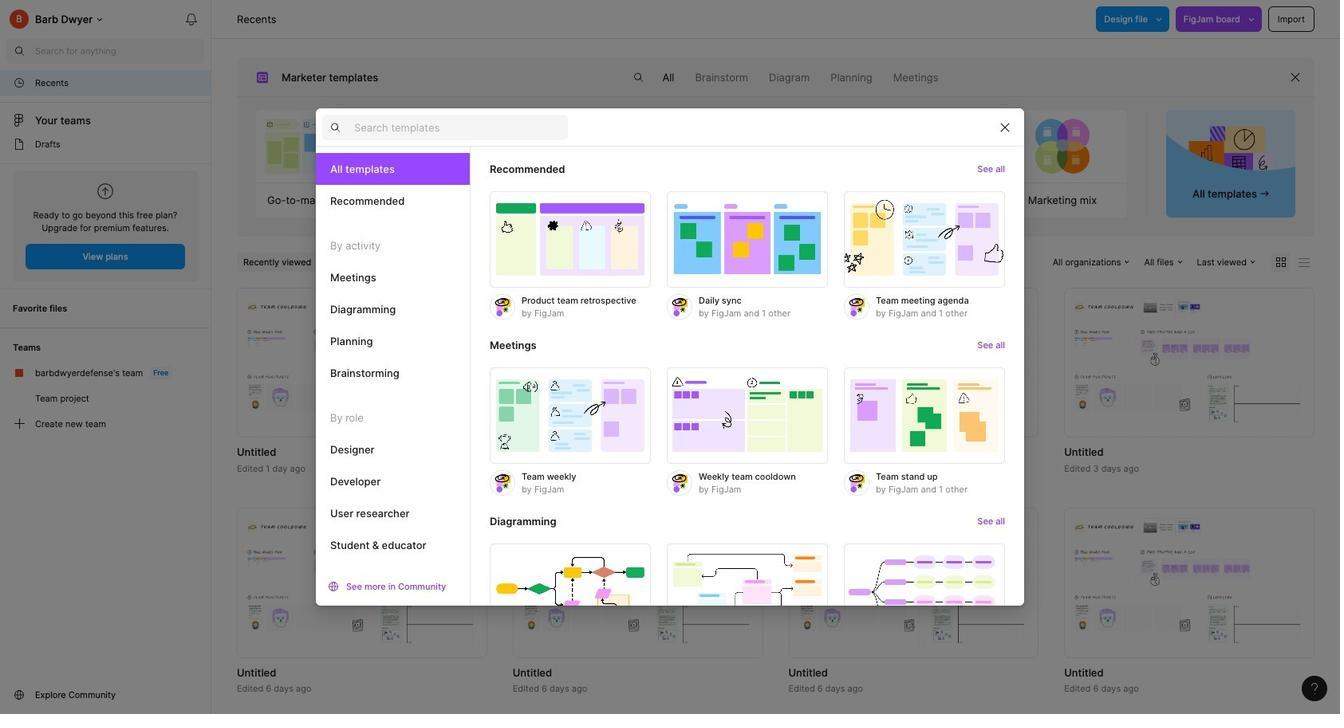Task type: describe. For each thing, give the bounding box(es) containing it.
creative brief template image
[[842, 110, 987, 182]]

recent 16 image
[[13, 77, 26, 89]]

team meeting agenda image
[[844, 191, 1005, 288]]

team stand up image
[[844, 368, 1005, 465]]

mindmap image
[[844, 544, 1005, 641]]

Search for anything text field
[[35, 45, 204, 57]]

marketing funnel image
[[405, 110, 533, 182]]

marketing mix image
[[998, 110, 1127, 182]]

bell 32 image
[[179, 6, 204, 32]]

community 16 image
[[13, 689, 26, 702]]

competitor analysis image
[[553, 110, 682, 182]]

uml diagram image
[[667, 544, 828, 641]]

1 horizontal spatial search 32 image
[[626, 65, 651, 90]]



Task type: locate. For each thing, give the bounding box(es) containing it.
weekly team cooldown image
[[667, 368, 828, 465]]

go-to-market (gtm) strategy image
[[256, 110, 385, 182]]

0 vertical spatial search 32 image
[[6, 38, 32, 64]]

product team retrospective image
[[490, 191, 651, 288]]

diagram basics image
[[490, 544, 651, 641]]

search 32 image up competitor analysis image
[[626, 65, 651, 90]]

0 horizontal spatial search 32 image
[[6, 38, 32, 64]]

team weekly image
[[490, 368, 651, 465]]

Search templates text field
[[354, 118, 568, 137]]

see all all templates image
[[1189, 125, 1273, 181]]

file thumbnail image
[[245, 298, 479, 428], [521, 298, 755, 428], [797, 298, 1031, 428], [1073, 298, 1307, 428], [245, 519, 479, 648], [521, 519, 755, 648], [797, 519, 1031, 648], [1073, 519, 1307, 648]]

1 vertical spatial search 32 image
[[626, 65, 651, 90]]

dialog
[[316, 108, 1024, 673]]

search 32 image
[[6, 38, 32, 64], [626, 65, 651, 90]]

search 32 image up the 'recent 16' image
[[6, 38, 32, 64]]

daily sync image
[[667, 191, 828, 288]]

page 16 image
[[13, 138, 26, 151]]

social media planner image
[[702, 110, 830, 182]]



Task type: vqa. For each thing, say whether or not it's contained in the screenshot.
'Team stand up' 'IMAGE'
yes



